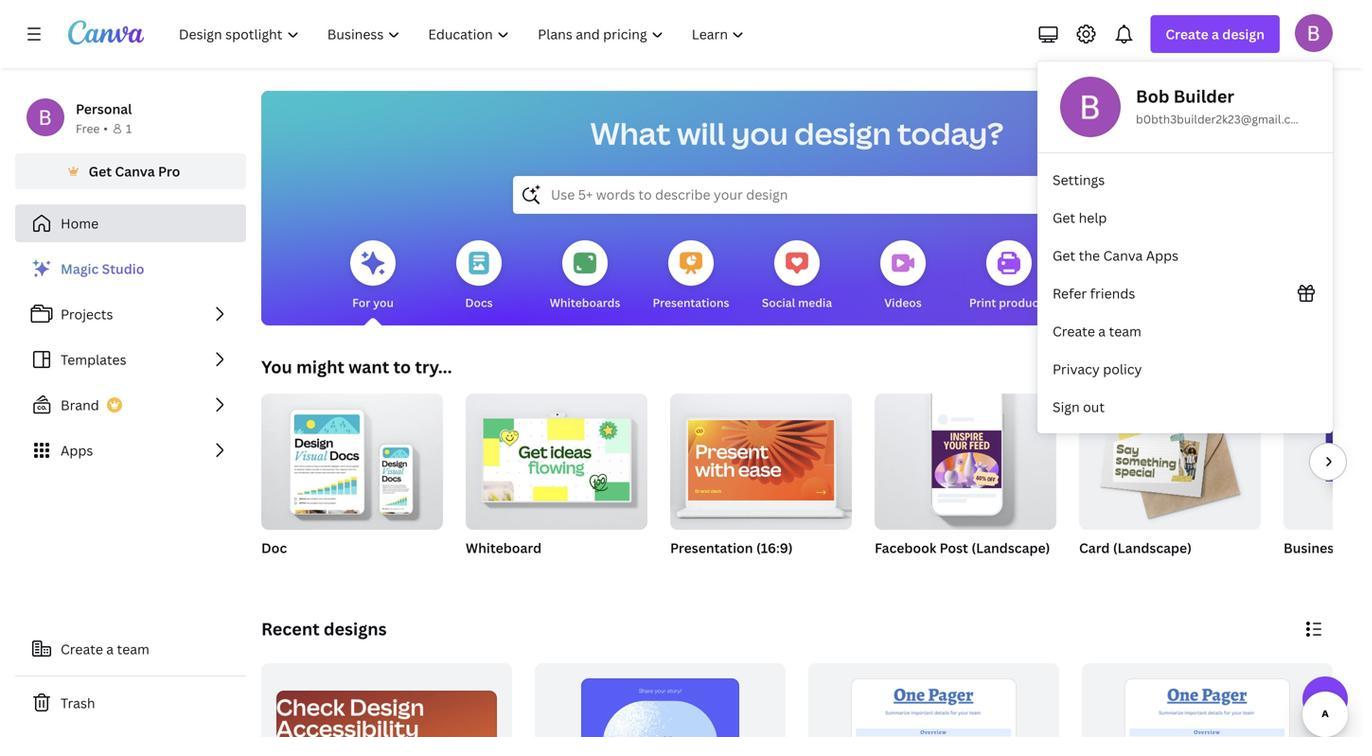 Task type: locate. For each thing, give the bounding box(es) containing it.
print products button
[[969, 227, 1049, 326]]

you might want to try...
[[261, 356, 452, 379]]

0 horizontal spatial you
[[373, 295, 394, 311]]

magic studio link
[[15, 250, 246, 288]]

1 horizontal spatial team
[[1109, 322, 1142, 340]]

list
[[1038, 161, 1333, 426], [15, 250, 246, 470]]

want
[[349, 356, 389, 379]]

recent designs
[[261, 618, 387, 641]]

0 horizontal spatial create
[[61, 641, 103, 658]]

for you button
[[350, 227, 396, 326]]

doc
[[261, 539, 287, 557]]

0 vertical spatial create a team
[[1053, 322, 1142, 340]]

presentations button
[[653, 227, 730, 326]]

you right 'will'
[[732, 113, 788, 154]]

canva inside get the canva apps "link"
[[1103, 247, 1143, 265]]

you right for
[[373, 295, 394, 311]]

get left help
[[1053, 209, 1076, 227]]

home
[[61, 214, 99, 232]]

facebook
[[875, 539, 937, 557]]

1 horizontal spatial canva
[[1103, 247, 1143, 265]]

a down websites
[[1099, 322, 1106, 340]]

design inside dropdown button
[[1223, 25, 1265, 43]]

create a team
[[1053, 322, 1142, 340], [61, 641, 149, 658]]

social media button
[[762, 227, 832, 326]]

1 horizontal spatial create a team
[[1053, 322, 1142, 340]]

0 vertical spatial create
[[1166, 25, 1209, 43]]

design
[[1223, 25, 1265, 43], [795, 113, 891, 154]]

friends
[[1090, 285, 1135, 302]]

1 horizontal spatial a
[[1099, 322, 1106, 340]]

create for create a design dropdown button at the top right of the page
[[1166, 25, 1209, 43]]

social
[[762, 295, 796, 311]]

create down the refer
[[1053, 322, 1095, 340]]

group for doc
[[261, 386, 443, 530]]

group for business car
[[1284, 394, 1363, 530]]

apps up the refer friends link
[[1146, 247, 1179, 265]]

2 horizontal spatial a
[[1212, 25, 1219, 43]]

get help
[[1053, 209, 1107, 227]]

0 vertical spatial team
[[1109, 322, 1142, 340]]

get for get canva pro
[[89, 162, 112, 180]]

1 vertical spatial a
[[1099, 322, 1106, 340]]

canva inside get canva pro button
[[115, 162, 155, 180]]

0 horizontal spatial design
[[795, 113, 891, 154]]

get the canva apps link
[[1038, 237, 1333, 275]]

social media
[[762, 295, 832, 311]]

whiteboards
[[550, 295, 620, 311]]

canva
[[115, 162, 155, 180], [1103, 247, 1143, 265]]

create a team button up trash link
[[15, 631, 246, 668]]

settings
[[1053, 171, 1105, 189]]

0 horizontal spatial list
[[15, 250, 246, 470]]

card (landscape)
[[1079, 539, 1192, 557]]

0 horizontal spatial team
[[117, 641, 149, 658]]

get help button
[[1038, 199, 1333, 237]]

1 vertical spatial create a team
[[61, 641, 149, 658]]

business card (landscape) group
[[1284, 394, 1363, 581]]

0 horizontal spatial apps
[[61, 442, 93, 460]]

apps link
[[15, 432, 246, 470]]

1 horizontal spatial create
[[1053, 322, 1095, 340]]

team
[[1109, 322, 1142, 340], [117, 641, 149, 658]]

to
[[393, 356, 411, 379]]

a
[[1212, 25, 1219, 43], [1099, 322, 1106, 340], [106, 641, 114, 658]]

team inside bob builder menu
[[1109, 322, 1142, 340]]

create inside bob builder menu
[[1053, 322, 1095, 340]]

0 vertical spatial get
[[89, 162, 112, 180]]

1 horizontal spatial list
[[1038, 161, 1333, 426]]

a up builder
[[1212, 25, 1219, 43]]

get canva pro
[[89, 162, 180, 180]]

products
[[999, 295, 1049, 311]]

create inside dropdown button
[[1166, 25, 1209, 43]]

create
[[1166, 25, 1209, 43], [1053, 322, 1095, 340], [61, 641, 103, 658]]

0 vertical spatial canva
[[115, 162, 155, 180]]

create a design button
[[1151, 15, 1280, 53]]

help
[[1079, 209, 1107, 227]]

a inside bob builder menu
[[1099, 322, 1106, 340]]

0 horizontal spatial a
[[106, 641, 114, 658]]

list containing magic studio
[[15, 250, 246, 470]]

2 vertical spatial a
[[106, 641, 114, 658]]

create up trash
[[61, 641, 103, 658]]

2 horizontal spatial create
[[1166, 25, 1209, 43]]

0 horizontal spatial canva
[[115, 162, 155, 180]]

get
[[89, 162, 112, 180], [1053, 209, 1076, 227], [1053, 247, 1076, 265]]

get down •
[[89, 162, 112, 180]]

home link
[[15, 205, 246, 242]]

out
[[1083, 398, 1105, 416]]

group
[[261, 386, 443, 530], [466, 386, 648, 530], [670, 386, 852, 530], [875, 386, 1057, 530], [1079, 394, 1261, 530], [1284, 394, 1363, 530]]

1 vertical spatial canva
[[1103, 247, 1143, 265]]

0 horizontal spatial create a team
[[61, 641, 149, 658]]

1 vertical spatial create a team button
[[15, 631, 246, 668]]

1 horizontal spatial create a team button
[[1038, 312, 1333, 350]]

None search field
[[513, 176, 1081, 214]]

what will you design today?
[[590, 113, 1004, 154]]

post
[[940, 539, 968, 557]]

canva left the pro
[[115, 162, 155, 180]]

0 vertical spatial design
[[1223, 25, 1265, 43]]

1 vertical spatial you
[[373, 295, 394, 311]]

a up trash link
[[106, 641, 114, 658]]

studio
[[102, 260, 144, 278]]

1 vertical spatial get
[[1053, 209, 1076, 227]]

team up trash link
[[117, 641, 149, 658]]

magic studio
[[61, 260, 144, 278]]

create up builder
[[1166, 25, 1209, 43]]

design left bob builder icon
[[1223, 25, 1265, 43]]

1 vertical spatial create
[[1053, 322, 1095, 340]]

what
[[590, 113, 671, 154]]

get inside "link"
[[1053, 247, 1076, 265]]

2 vertical spatial get
[[1053, 247, 1076, 265]]

team down websites
[[1109, 322, 1142, 340]]

privacy policy
[[1053, 360, 1142, 378]]

bob builder image
[[1295, 14, 1333, 52]]

1 horizontal spatial apps
[[1146, 247, 1179, 265]]

apps down brand
[[61, 442, 93, 460]]

whiteboards button
[[550, 227, 620, 326]]

design up search search field
[[795, 113, 891, 154]]

facebook post (landscape)
[[875, 539, 1050, 557]]

trash
[[61, 694, 95, 712]]

today?
[[897, 113, 1004, 154]]

1 horizontal spatial design
[[1223, 25, 1265, 43]]

canva right the
[[1103, 247, 1143, 265]]

1 horizontal spatial (landscape)
[[1113, 539, 1192, 557]]

presentation
[[670, 539, 753, 557]]

1 vertical spatial team
[[117, 641, 149, 658]]

1 horizontal spatial you
[[732, 113, 788, 154]]

(landscape) right post
[[972, 539, 1050, 557]]

create a team down websites
[[1053, 322, 1142, 340]]

create a team up trash link
[[61, 641, 149, 658]]

policy
[[1103, 360, 1142, 378]]

apps
[[1146, 247, 1179, 265], [61, 442, 93, 460]]

0 horizontal spatial (landscape)
[[972, 539, 1050, 557]]

0 vertical spatial apps
[[1146, 247, 1179, 265]]

refer friends
[[1053, 285, 1135, 302]]

0 horizontal spatial create a team button
[[15, 631, 246, 668]]

you
[[261, 356, 292, 379]]

personal
[[76, 100, 132, 118]]

card (landscape) group
[[1079, 394, 1261, 581]]

0 vertical spatial a
[[1212, 25, 1219, 43]]

(landscape)
[[972, 539, 1050, 557], [1113, 539, 1192, 557]]

get left the
[[1053, 247, 1076, 265]]

top level navigation element
[[167, 15, 761, 53]]

media
[[798, 295, 832, 311]]

create a team button up policy
[[1038, 312, 1333, 350]]

create a team button
[[1038, 312, 1333, 350], [15, 631, 246, 668]]

(landscape) right card
[[1113, 539, 1192, 557]]



Task type: describe. For each thing, give the bounding box(es) containing it.
privacy policy link
[[1038, 350, 1333, 388]]

print
[[969, 295, 996, 311]]

sign
[[1053, 398, 1080, 416]]

free
[[76, 121, 100, 136]]

•
[[103, 121, 108, 136]]

brand
[[61, 396, 99, 414]]

builder
[[1174, 85, 1235, 108]]

recent
[[261, 618, 320, 641]]

doc group
[[261, 386, 443, 581]]

get canva pro button
[[15, 153, 246, 189]]

2 (landscape) from the left
[[1113, 539, 1192, 557]]

b0bth3builder2k23@gmail.com
[[1136, 111, 1308, 127]]

create a team inside bob builder menu
[[1053, 322, 1142, 340]]

1 vertical spatial design
[[795, 113, 891, 154]]

presentation (16:9)
[[670, 539, 793, 557]]

2 vertical spatial create
[[61, 641, 103, 658]]

websites
[[1090, 295, 1140, 311]]

sign out button
[[1038, 388, 1333, 426]]

card
[[1079, 539, 1110, 557]]

create for create a team button to the top
[[1053, 322, 1095, 340]]

car
[[1344, 539, 1363, 557]]

will
[[677, 113, 726, 154]]

for
[[352, 295, 371, 311]]

pro
[[158, 162, 180, 180]]

try...
[[415, 356, 452, 379]]

privacy
[[1053, 360, 1100, 378]]

projects
[[61, 305, 113, 323]]

sign out
[[1053, 398, 1105, 416]]

templates link
[[15, 341, 246, 379]]

apps inside "link"
[[1146, 247, 1179, 265]]

list containing settings
[[1038, 161, 1333, 426]]

settings link
[[1038, 161, 1333, 199]]

docs
[[465, 295, 493, 311]]

1 (landscape) from the left
[[972, 539, 1050, 557]]

print products
[[969, 295, 1049, 311]]

get the canva apps
[[1053, 247, 1179, 265]]

a inside dropdown button
[[1212, 25, 1219, 43]]

presentations
[[653, 295, 730, 311]]

might
[[296, 356, 345, 379]]

1 vertical spatial apps
[[61, 442, 93, 460]]

facebook post (landscape) group
[[875, 386, 1057, 581]]

0 vertical spatial create a team button
[[1038, 312, 1333, 350]]

business
[[1284, 539, 1341, 557]]

presentation (16:9) group
[[670, 386, 852, 581]]

templates
[[61, 351, 126, 369]]

whiteboard
[[466, 539, 542, 557]]

designs
[[324, 618, 387, 641]]

refer
[[1053, 285, 1087, 302]]

get for get help
[[1053, 209, 1076, 227]]

you inside button
[[373, 295, 394, 311]]

0 vertical spatial you
[[732, 113, 788, 154]]

bob builder menu
[[1038, 62, 1333, 434]]

the
[[1079, 247, 1100, 265]]

free •
[[76, 121, 108, 136]]

bob builder b0bth3builder2k23@gmail.com
[[1136, 85, 1308, 127]]

brand link
[[15, 386, 246, 424]]

Search search field
[[551, 177, 1043, 213]]

create a design
[[1166, 25, 1265, 43]]

videos
[[885, 295, 922, 311]]

docs button
[[456, 227, 502, 326]]

business car
[[1284, 539, 1363, 557]]

videos button
[[881, 227, 926, 326]]

refer friends link
[[1038, 275, 1333, 312]]

projects link
[[15, 295, 246, 333]]

get for get the canva apps
[[1053, 247, 1076, 265]]

group for presentation (16:9)
[[670, 386, 852, 530]]

magic
[[61, 260, 99, 278]]

group for whiteboard
[[466, 386, 648, 530]]

bob
[[1136, 85, 1170, 108]]

trash link
[[15, 685, 246, 722]]

for you
[[352, 295, 394, 311]]

websites button
[[1090, 227, 1140, 326]]

1
[[126, 121, 132, 136]]

whiteboard group
[[466, 386, 648, 581]]

(16:9)
[[756, 539, 793, 557]]



Task type: vqa. For each thing, say whether or not it's contained in the screenshot.
Presentation (16:9) group
yes



